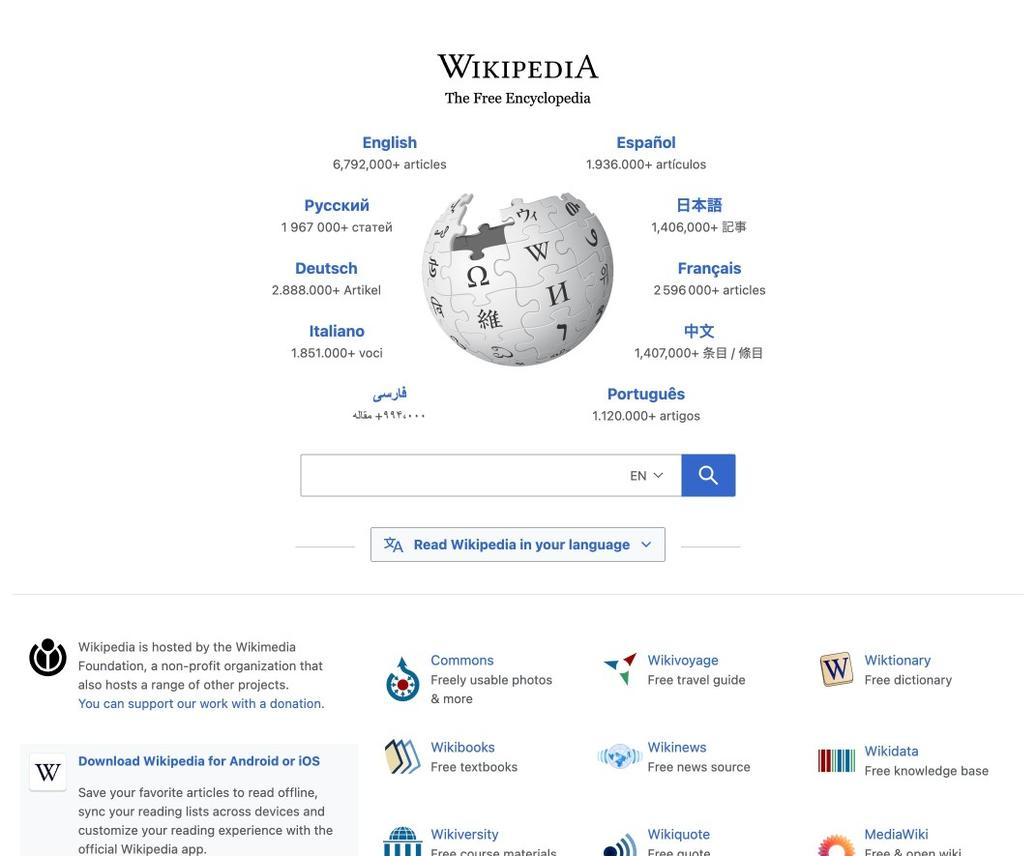 Task type: locate. For each thing, give the bounding box(es) containing it.
None search field
[[257, 449, 779, 509], [300, 454, 682, 497], [257, 449, 779, 509], [300, 454, 682, 497]]



Task type: vqa. For each thing, say whether or not it's contained in the screenshot.
All languages element
no



Task type: describe. For each thing, give the bounding box(es) containing it.
other projects element
[[366, 637, 1024, 856]]

top languages element
[[251, 131, 785, 445]]



